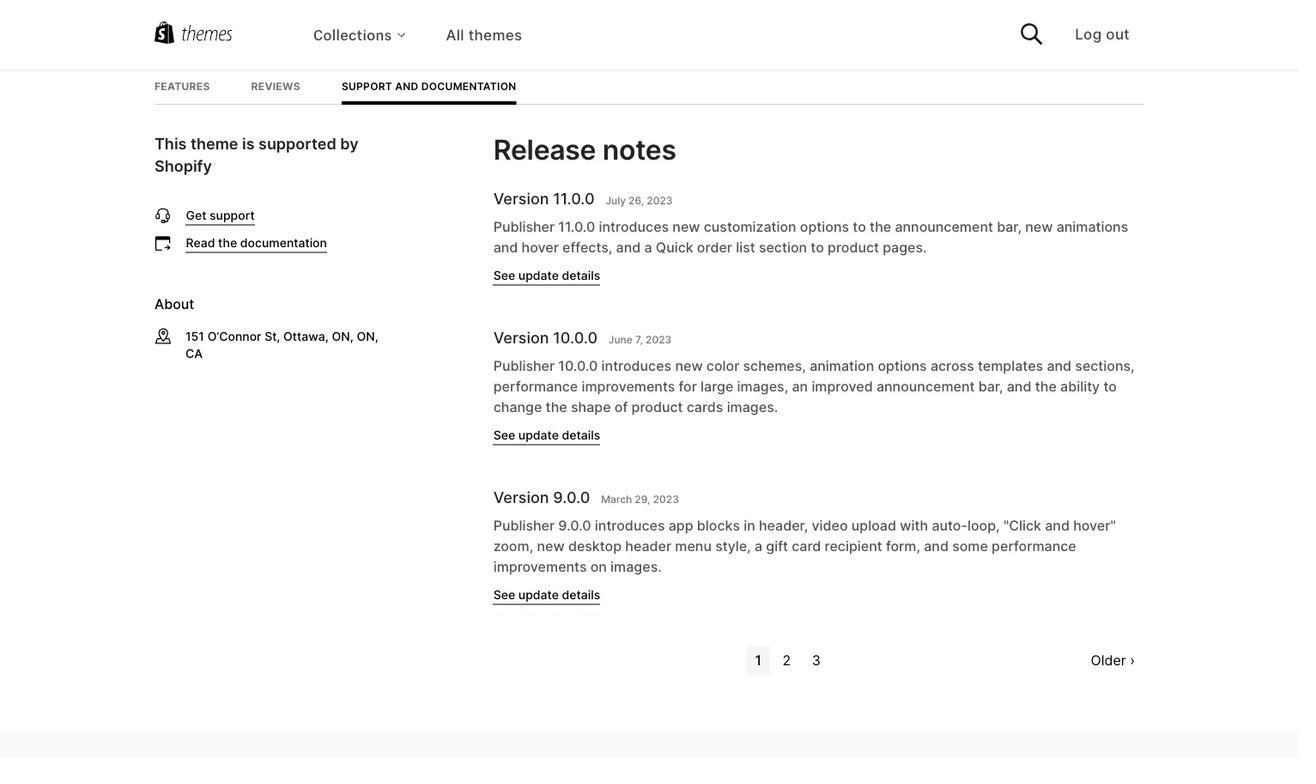 Task type: vqa. For each thing, say whether or not it's contained in the screenshot.
the leftmost $320
no



Task type: locate. For each thing, give the bounding box(es) containing it.
publisher for 10.0.0
[[493, 358, 555, 374]]

9.0.0 for publisher
[[558, 517, 591, 534]]

10.0.0 for version
[[553, 328, 598, 347]]

2 vertical spatial publisher
[[493, 517, 555, 534]]

1 publisher from the top
[[493, 218, 555, 235]]

1 vertical spatial documentation
[[240, 236, 327, 250]]

the up pages.
[[870, 218, 891, 235]]

2023
[[647, 194, 673, 207], [646, 333, 672, 346], [653, 493, 679, 506]]

announcement inside publisher 10.0.0 introduces new color schemes, animation options across templates and sections, performance improvements for large images, an improved announcement bar, and the ability to change the shape of product cards images.
[[877, 378, 975, 395]]

2023 right 7,
[[646, 333, 672, 346]]

1 vertical spatial improvements
[[493, 559, 587, 575]]

shape
[[571, 399, 611, 415]]

menu
[[675, 538, 712, 555]]

0 vertical spatial version
[[493, 189, 549, 208]]

3 details from the top
[[562, 588, 600, 602]]

9.0.0
[[553, 488, 590, 507], [558, 517, 591, 534]]

publisher up change
[[493, 358, 555, 374]]

update for 11.0.0
[[518, 268, 559, 283]]

performance up change
[[493, 378, 578, 395]]

options
[[800, 218, 849, 235], [878, 358, 927, 374]]

0 vertical spatial see update details
[[493, 268, 600, 283]]

the
[[870, 218, 891, 235], [218, 236, 237, 250], [1035, 378, 1057, 395], [546, 399, 567, 415]]

performance down "click
[[992, 538, 1077, 555]]

support and documentation button
[[342, 72, 516, 105]]

a left gift
[[755, 538, 763, 555]]

details down shape
[[562, 428, 600, 443]]

1 vertical spatial 2023
[[646, 333, 672, 346]]

details
[[562, 268, 600, 283], [562, 428, 600, 443], [562, 588, 600, 602]]

151 o'connor st, ottawa, on, on, ca
[[185, 329, 378, 361]]

1 vertical spatial product
[[632, 399, 683, 415]]

0 vertical spatial documentation
[[421, 80, 516, 93]]

0 vertical spatial publisher
[[493, 218, 555, 235]]

1 vertical spatial 9.0.0
[[558, 517, 591, 534]]

0 vertical spatial 9.0.0
[[553, 488, 590, 507]]

performance
[[493, 378, 578, 395], [992, 538, 1077, 555]]

introduces inside publisher 9.0.0 introduces app blocks in header, video upload with auto-loop, "click and hover" zoom, new desktop header menu style, a gift card recipient form, and some performance improvements on images.
[[595, 517, 665, 534]]

0 horizontal spatial images.
[[611, 559, 662, 575]]

details down on
[[562, 588, 600, 602]]

options left across
[[878, 358, 927, 374]]

version up change
[[493, 328, 549, 347]]

reviews button
[[251, 72, 300, 105]]

1 horizontal spatial options
[[878, 358, 927, 374]]

new
[[673, 218, 700, 235], [1025, 218, 1053, 235], [675, 358, 703, 374], [537, 538, 565, 555]]

0 vertical spatial a
[[644, 239, 652, 256]]

video
[[812, 517, 848, 534]]

features
[[155, 80, 210, 93]]

0 vertical spatial details
[[562, 268, 600, 283]]

details down "effects,"
[[562, 268, 600, 283]]

1 vertical spatial a
[[755, 538, 763, 555]]

version up hover
[[493, 189, 549, 208]]

new inside publisher 9.0.0 introduces app blocks in header, video upload with auto-loop, "click and hover" zoom, new desktop header menu style, a gift card recipient form, and some performance improvements on images.
[[537, 538, 565, 555]]

11.0.0 inside publisher 11.0.0 introduces new customization options to the announcement bar, new animations and hover effects, and a quick order list section to product pages.
[[558, 218, 595, 235]]

2 version from the top
[[493, 328, 549, 347]]

upload
[[852, 517, 896, 534]]

collections
[[313, 25, 392, 44]]

ability
[[1061, 378, 1100, 395]]

new inside publisher 10.0.0 introduces new color schemes, animation options across templates and sections, performance improvements for large images, an improved announcement bar, and the ability to change the shape of product cards images.
[[675, 358, 703, 374]]

new right the zoom, at the left bottom of page
[[537, 538, 565, 555]]

1 vertical spatial see update details
[[493, 428, 600, 443]]

3 see update details from the top
[[493, 588, 600, 602]]

publisher inside publisher 11.0.0 introduces new customization options to the announcement bar, new animations and hover effects, and a quick order list section to product pages.
[[493, 218, 555, 235]]

documentation down all
[[421, 80, 516, 93]]

images. inside publisher 9.0.0 introduces app blocks in header, video upload with auto-loop, "click and hover" zoom, new desktop header menu style, a gift card recipient form, and some performance improvements on images.
[[611, 559, 662, 575]]

options up section
[[800, 218, 849, 235]]

9.0.0 for version
[[553, 488, 590, 507]]

introduces for version 9.0.0
[[595, 517, 665, 534]]

3
[[812, 652, 821, 669]]

details for 9.0.0
[[562, 588, 600, 602]]

update down change
[[518, 428, 559, 443]]

1 vertical spatial publisher
[[493, 358, 555, 374]]

performance inside publisher 9.0.0 introduces app blocks in header, video upload with auto-loop, "click and hover" zoom, new desktop header menu style, a gift card recipient form, and some performance improvements on images.
[[992, 538, 1077, 555]]

2 vertical spatial see
[[493, 588, 515, 602]]

1 vertical spatial version
[[493, 328, 549, 347]]

publisher up the zoom, at the left bottom of page
[[493, 517, 555, 534]]

introduces
[[599, 218, 669, 235], [602, 358, 672, 374], [595, 517, 665, 534]]

1 horizontal spatial product
[[828, 239, 879, 256]]

3 update from the top
[[518, 588, 559, 602]]

1 see update details link from the top
[[493, 268, 600, 285]]

10.0.0 inside publisher 10.0.0 introduces new color schemes, animation options across templates and sections, performance improvements for large images, an improved announcement bar, and the ability to change the shape of product cards images.
[[558, 358, 598, 374]]

update for 10.0.0
[[518, 428, 559, 443]]

the down get support link
[[218, 236, 237, 250]]

see update details link down change
[[493, 428, 600, 445]]

the left shape
[[546, 399, 567, 415]]

2 vertical spatial update
[[518, 588, 559, 602]]

section
[[759, 239, 807, 256]]

animation
[[810, 358, 874, 374]]

of
[[615, 399, 628, 415]]

0 horizontal spatial performance
[[493, 378, 578, 395]]

see update details down hover
[[493, 268, 600, 283]]

3 see update details link from the top
[[493, 588, 600, 605]]

performance inside publisher 10.0.0 introduces new color schemes, animation options across templates and sections, performance improvements for large images, an improved announcement bar, and the ability to change the shape of product cards images.
[[493, 378, 578, 395]]

2 on, from the left
[[357, 329, 378, 344]]

images. down images,
[[727, 399, 778, 415]]

is
[[242, 134, 255, 153]]

0 vertical spatial performance
[[493, 378, 578, 395]]

to
[[853, 218, 866, 235], [811, 239, 824, 256], [1104, 378, 1117, 395]]

2 vertical spatial see update details link
[[493, 588, 600, 605]]

see update details link for 10.0.0
[[493, 428, 600, 445]]

new up quick
[[673, 218, 700, 235]]

3 publisher from the top
[[493, 517, 555, 534]]

2 see from the top
[[493, 428, 515, 443]]

announcement inside publisher 11.0.0 introduces new customization options to the announcement bar, new animations and hover effects, and a quick order list section to product pages.
[[895, 218, 993, 235]]

this
[[155, 134, 187, 153]]

improvements up of
[[582, 378, 675, 395]]

0 vertical spatial options
[[800, 218, 849, 235]]

0 vertical spatial bar,
[[997, 218, 1022, 235]]

announcement
[[895, 218, 993, 235], [877, 378, 975, 395]]

0 vertical spatial 2023
[[647, 194, 673, 207]]

announcement down across
[[877, 378, 975, 395]]

2 vertical spatial 2023
[[653, 493, 679, 506]]

themes
[[469, 26, 523, 43]]

1 vertical spatial performance
[[992, 538, 1077, 555]]

hover
[[522, 239, 559, 256]]

0 horizontal spatial options
[[800, 218, 849, 235]]

2 vertical spatial introduces
[[595, 517, 665, 534]]

a inside publisher 9.0.0 introduces app blocks in header, video upload with auto-loop, "click and hover" zoom, new desktop header menu style, a gift card recipient form, and some performance improvements on images.
[[755, 538, 763, 555]]

all
[[446, 26, 464, 43]]

1 details from the top
[[562, 268, 600, 283]]

introduces for version 10.0.0
[[602, 358, 672, 374]]

2023 inside the version 9.0.0 march 29, 2023
[[653, 493, 679, 506]]

0 horizontal spatial a
[[644, 239, 652, 256]]

1 vertical spatial update
[[518, 428, 559, 443]]

options inside publisher 11.0.0 introduces new customization options to the announcement bar, new animations and hover effects, and a quick order list section to product pages.
[[800, 218, 849, 235]]

11.0.0 left the july at the top left
[[553, 189, 595, 208]]

introduces inside publisher 10.0.0 introduces new color schemes, animation options across templates and sections, performance improvements for large images, an improved announcement bar, and the ability to change the shape of product cards images.
[[602, 358, 672, 374]]

st,
[[265, 329, 280, 344]]

and left hover
[[493, 239, 518, 256]]

older ›
[[1091, 652, 1135, 669]]

2 see update details link from the top
[[493, 428, 600, 445]]

new up for
[[675, 358, 703, 374]]

collections button
[[313, 0, 407, 69]]

about
[[155, 295, 194, 312]]

3 see from the top
[[493, 588, 515, 602]]

update down the zoom, at the left bottom of page
[[518, 588, 559, 602]]

see for version 10.0.0
[[493, 428, 515, 443]]

9.0.0 inside publisher 9.0.0 introduces app blocks in header, video upload with auto-loop, "click and hover" zoom, new desktop header menu style, a gift card recipient form, and some performance improvements on images.
[[558, 517, 591, 534]]

10.0.0 down version 10.0.0 june  7, 2023
[[558, 358, 598, 374]]

2 vertical spatial details
[[562, 588, 600, 602]]

see for version 9.0.0
[[493, 588, 515, 602]]

see update details link
[[493, 268, 600, 285], [493, 428, 600, 445], [493, 588, 600, 605]]

log
[[1075, 25, 1102, 43]]

1 horizontal spatial a
[[755, 538, 763, 555]]

documentation for support and documentation
[[421, 80, 516, 93]]

version up the zoom, at the left bottom of page
[[493, 488, 549, 507]]

1 horizontal spatial on,
[[357, 329, 378, 344]]

1 vertical spatial details
[[562, 428, 600, 443]]

documentation for read the documentation
[[240, 236, 327, 250]]

1 vertical spatial options
[[878, 358, 927, 374]]

introduces down 26,
[[599, 218, 669, 235]]

2 vertical spatial to
[[1104, 378, 1117, 395]]

2023 for version 10.0.0
[[646, 333, 672, 346]]

9.0.0 left 'march'
[[553, 488, 590, 507]]

product right of
[[632, 399, 683, 415]]

1 vertical spatial announcement
[[877, 378, 975, 395]]

images. for version 10.0.0
[[727, 399, 778, 415]]

2 update from the top
[[518, 428, 559, 443]]

theme details tab list
[[155, 72, 1144, 105]]

1 see update details from the top
[[493, 268, 600, 283]]

11.0.0 for version
[[553, 189, 595, 208]]

effects,
[[562, 239, 613, 256]]

ottawa,
[[283, 329, 329, 344]]

1 update from the top
[[518, 268, 559, 283]]

0 vertical spatial improvements
[[582, 378, 675, 395]]

1 vertical spatial bar,
[[979, 378, 1003, 395]]

see update details for 9.0.0
[[493, 588, 600, 602]]

see update details
[[493, 268, 600, 283], [493, 428, 600, 443], [493, 588, 600, 602]]

see update details link down on
[[493, 588, 600, 605]]

0 horizontal spatial documentation
[[240, 236, 327, 250]]

shopify image
[[155, 21, 301, 48]]

for
[[679, 378, 697, 395]]

1 horizontal spatial documentation
[[421, 80, 516, 93]]

2 vertical spatial version
[[493, 488, 549, 507]]

improvements down the zoom, at the left bottom of page
[[493, 559, 587, 575]]

0 vertical spatial product
[[828, 239, 879, 256]]

0 vertical spatial announcement
[[895, 218, 993, 235]]

improvements inside publisher 10.0.0 introduces new color schemes, animation options across templates and sections, performance improvements for large images, an improved announcement bar, and the ability to change the shape of product cards images.
[[582, 378, 675, 395]]

documentation
[[421, 80, 516, 93], [240, 236, 327, 250]]

1 horizontal spatial to
[[853, 218, 866, 235]]

images. for version 9.0.0
[[611, 559, 662, 575]]

2023 right the 29,
[[653, 493, 679, 506]]

publisher up hover
[[493, 218, 555, 235]]

a
[[644, 239, 652, 256], [755, 538, 763, 555]]

blocks
[[697, 517, 740, 534]]

images.
[[727, 399, 778, 415], [611, 559, 662, 575]]

product left pages.
[[828, 239, 879, 256]]

documentation down support
[[240, 236, 327, 250]]

publisher inside publisher 9.0.0 introduces app blocks in header, video upload with auto-loop, "click and hover" zoom, new desktop header menu style, a gift card recipient form, and some performance improvements on images.
[[493, 517, 555, 534]]

all themes link
[[446, 0, 523, 69]]

0 vertical spatial 10.0.0
[[553, 328, 598, 347]]

and right support
[[395, 80, 419, 93]]

bar, left animations
[[997, 218, 1022, 235]]

images. down header
[[611, 559, 662, 575]]

with
[[900, 517, 928, 534]]

card
[[792, 538, 821, 555]]

read the documentation link
[[186, 236, 327, 253]]

images. inside publisher 10.0.0 introduces new color schemes, animation options across templates and sections, performance improvements for large images, an improved announcement bar, and the ability to change the shape of product cards images.
[[727, 399, 778, 415]]

2023 inside "version 11.0.0 july 26, 2023"
[[647, 194, 673, 207]]

documentation inside button
[[421, 80, 516, 93]]

support and documentation
[[342, 80, 516, 93]]

sections,
[[1075, 358, 1135, 374]]

11.0.0 up "effects,"
[[558, 218, 595, 235]]

1 version from the top
[[493, 189, 549, 208]]

introduces down 7,
[[602, 358, 672, 374]]

out
[[1106, 25, 1130, 43]]

2 vertical spatial see update details
[[493, 588, 600, 602]]

1 horizontal spatial images.
[[727, 399, 778, 415]]

version 9.0.0 march 29, 2023
[[493, 488, 679, 507]]

header,
[[759, 517, 808, 534]]

a left quick
[[644, 239, 652, 256]]

1 vertical spatial to
[[811, 239, 824, 256]]

app
[[669, 517, 693, 534]]

1 vertical spatial introduces
[[602, 358, 672, 374]]

bar, down templates
[[979, 378, 1003, 395]]

3 link
[[803, 646, 829, 675]]

see update details down on
[[493, 588, 600, 602]]

0 horizontal spatial on,
[[332, 329, 354, 344]]

update down hover
[[518, 268, 559, 283]]

0 vertical spatial see update details link
[[493, 268, 600, 285]]

introduces inside publisher 11.0.0 introduces new customization options to the announcement bar, new animations and hover effects, and a quick order list section to product pages.
[[599, 218, 669, 235]]

0 vertical spatial 11.0.0
[[553, 189, 595, 208]]

pages.
[[883, 239, 927, 256]]

recipient
[[825, 538, 882, 555]]

0 horizontal spatial product
[[632, 399, 683, 415]]

3 version from the top
[[493, 488, 549, 507]]

details for 11.0.0
[[562, 268, 600, 283]]

1 horizontal spatial performance
[[992, 538, 1077, 555]]

1 vertical spatial images.
[[611, 559, 662, 575]]

2 publisher from the top
[[493, 358, 555, 374]]

0 vertical spatial update
[[518, 268, 559, 283]]

see update details link down hover
[[493, 268, 600, 285]]

see
[[493, 268, 515, 283], [493, 428, 515, 443], [493, 588, 515, 602]]

version for version 10.0.0
[[493, 328, 549, 347]]

see update details down change
[[493, 428, 600, 443]]

1 vertical spatial see
[[493, 428, 515, 443]]

introduces up header
[[595, 517, 665, 534]]

this theme is supported by shopify
[[155, 134, 359, 175]]

0 vertical spatial introduces
[[599, 218, 669, 235]]

update
[[518, 268, 559, 283], [518, 428, 559, 443], [518, 588, 559, 602]]

2 details from the top
[[562, 428, 600, 443]]

1 vertical spatial 10.0.0
[[558, 358, 598, 374]]

2 horizontal spatial to
[[1104, 378, 1117, 395]]

1 vertical spatial see update details link
[[493, 428, 600, 445]]

2023 right 26,
[[647, 194, 673, 207]]

on,
[[332, 329, 354, 344], [357, 329, 378, 344]]

0 vertical spatial see
[[493, 268, 515, 283]]

older › link
[[1082, 646, 1144, 675]]

9.0.0 up desktop
[[558, 517, 591, 534]]

and inside button
[[395, 80, 419, 93]]

publisher inside publisher 10.0.0 introduces new color schemes, animation options across templates and sections, performance improvements for large images, an improved announcement bar, and the ability to change the shape of product cards images.
[[493, 358, 555, 374]]

across
[[931, 358, 974, 374]]

10.0.0 left june
[[553, 328, 598, 347]]

announcement up pages.
[[895, 218, 993, 235]]

and down auto-
[[924, 538, 949, 555]]

1 see from the top
[[493, 268, 515, 283]]

publisher 9.0.0 introduces app blocks in header, video upload with auto-loop, "click and hover" zoom, new desktop header menu style, a gift card recipient form, and some performance improvements on images.
[[493, 517, 1116, 575]]

0 vertical spatial images.
[[727, 399, 778, 415]]

1 vertical spatial 11.0.0
[[558, 218, 595, 235]]

publisher for 11.0.0
[[493, 218, 555, 235]]

2 see update details from the top
[[493, 428, 600, 443]]

july
[[606, 194, 626, 207]]

2023 inside version 10.0.0 june  7, 2023
[[646, 333, 672, 346]]



Task type: describe. For each thing, give the bounding box(es) containing it.
auto-
[[932, 517, 968, 534]]

cards
[[687, 399, 723, 415]]

update for 9.0.0
[[518, 588, 559, 602]]

to inside publisher 10.0.0 introduces new color schemes, animation options across templates and sections, performance improvements for large images, an improved announcement bar, and the ability to change the shape of product cards images.
[[1104, 378, 1117, 395]]

order
[[697, 239, 732, 256]]

form,
[[886, 538, 920, 555]]

some
[[952, 538, 988, 555]]

on
[[590, 559, 607, 575]]

log out
[[1075, 25, 1130, 43]]

26,
[[629, 194, 644, 207]]

and right "effects,"
[[616, 239, 641, 256]]

loop,
[[968, 517, 1000, 534]]

details for 10.0.0
[[562, 428, 600, 443]]

by
[[340, 134, 359, 153]]

schemes,
[[743, 358, 806, 374]]

read the documentation
[[186, 236, 327, 250]]

version 11.0.0 july 26, 2023
[[493, 189, 673, 208]]

release notes
[[493, 133, 676, 166]]

hover"
[[1073, 517, 1116, 534]]

color
[[707, 358, 740, 374]]

reviews
[[251, 80, 300, 93]]

zoom,
[[493, 538, 533, 555]]

search the theme store image
[[1021, 23, 1049, 51]]

see update details for 10.0.0
[[493, 428, 600, 443]]

large
[[701, 378, 734, 395]]

animations
[[1057, 218, 1128, 235]]

supported
[[258, 134, 336, 153]]

list
[[736, 239, 755, 256]]

and down templates
[[1007, 378, 1032, 395]]

new left animations
[[1025, 218, 1053, 235]]

older
[[1091, 652, 1126, 669]]

2
[[783, 652, 791, 669]]

header
[[625, 538, 672, 555]]

and right "click
[[1045, 517, 1070, 534]]

desktop
[[568, 538, 622, 555]]

introduces for version 11.0.0
[[599, 218, 669, 235]]

get
[[186, 208, 206, 223]]

11.0.0 for publisher
[[558, 218, 595, 235]]

1 on, from the left
[[332, 329, 354, 344]]

publisher 11.0.0 introduces new customization options to the announcement bar, new animations and hover effects, and a quick order list section to product pages.
[[493, 218, 1128, 256]]

"click
[[1004, 517, 1042, 534]]

2023 for version 9.0.0
[[653, 493, 679, 506]]

gift
[[766, 538, 788, 555]]

customization
[[704, 218, 797, 235]]

support
[[210, 208, 255, 223]]

notes
[[603, 133, 676, 166]]

and up ability
[[1047, 358, 1072, 374]]

the inside publisher 11.0.0 introduces new customization options to the announcement bar, new animations and hover effects, and a quick order list section to product pages.
[[870, 218, 891, 235]]

support
[[342, 80, 392, 93]]

log out link
[[1075, 25, 1130, 43]]

product inside publisher 10.0.0 introduces new color schemes, animation options across templates and sections, performance improvements for large images, an improved announcement bar, and the ability to change the shape of product cards images.
[[632, 399, 683, 415]]

a inside publisher 11.0.0 introduces new customization options to the announcement bar, new animations and hover effects, and a quick order list section to product pages.
[[644, 239, 652, 256]]

style,
[[715, 538, 751, 555]]

publisher for 9.0.0
[[493, 517, 555, 534]]

1
[[755, 652, 762, 669]]

bar, inside publisher 10.0.0 introduces new color schemes, animation options across templates and sections, performance improvements for large images, an improved announcement bar, and the ability to change the shape of product cards images.
[[979, 378, 1003, 395]]

all themes
[[446, 26, 523, 43]]

bar, inside publisher 11.0.0 introduces new customization options to the announcement bar, new animations and hover effects, and a quick order list section to product pages.
[[997, 218, 1022, 235]]

0 vertical spatial to
[[853, 218, 866, 235]]

improved
[[812, 378, 873, 395]]

version for version 9.0.0
[[493, 488, 549, 507]]

page 1 element
[[747, 646, 770, 675]]

shopify
[[155, 157, 212, 175]]

see update details link for 9.0.0
[[493, 588, 600, 605]]

7,
[[635, 333, 643, 346]]

images,
[[737, 378, 788, 395]]

in
[[744, 517, 755, 534]]

get support
[[186, 208, 255, 223]]

see for version 11.0.0
[[493, 268, 515, 283]]

0 horizontal spatial to
[[811, 239, 824, 256]]

features button
[[155, 72, 210, 105]]

an
[[792, 378, 808, 395]]

ca
[[185, 346, 203, 361]]

10.0.0 for publisher
[[558, 358, 598, 374]]

see update details for 11.0.0
[[493, 268, 600, 283]]

change
[[493, 399, 542, 415]]

pagination navigation
[[493, 646, 1144, 675]]

get support link
[[186, 208, 255, 225]]

see update details link for 11.0.0
[[493, 268, 600, 285]]

product inside publisher 11.0.0 introduces new customization options to the announcement bar, new animations and hover effects, and a quick order list section to product pages.
[[828, 239, 879, 256]]

version for version 11.0.0
[[493, 189, 549, 208]]

publisher 10.0.0 introduces new color schemes, animation options across templates and sections, performance improvements for large images, an improved announcement bar, and the ability to change the shape of product cards images.
[[493, 358, 1135, 415]]

version 10.0.0 june  7, 2023
[[493, 328, 672, 347]]

theme
[[191, 134, 238, 153]]

2023 for version 11.0.0
[[647, 194, 673, 207]]

improvements inside publisher 9.0.0 introduces app blocks in header, video upload with auto-loop, "click and hover" zoom, new desktop header menu style, a gift card recipient form, and some performance improvements on images.
[[493, 559, 587, 575]]

the left ability
[[1035, 378, 1057, 395]]

templates
[[978, 358, 1043, 374]]

read
[[186, 236, 215, 250]]

june
[[609, 333, 633, 346]]

151
[[185, 329, 204, 344]]

options inside publisher 10.0.0 introduces new color schemes, animation options across templates and sections, performance improvements for large images, an improved announcement bar, and the ability to change the shape of product cards images.
[[878, 358, 927, 374]]

release
[[493, 133, 596, 166]]

2 link
[[774, 646, 800, 675]]

29,
[[635, 493, 650, 506]]



